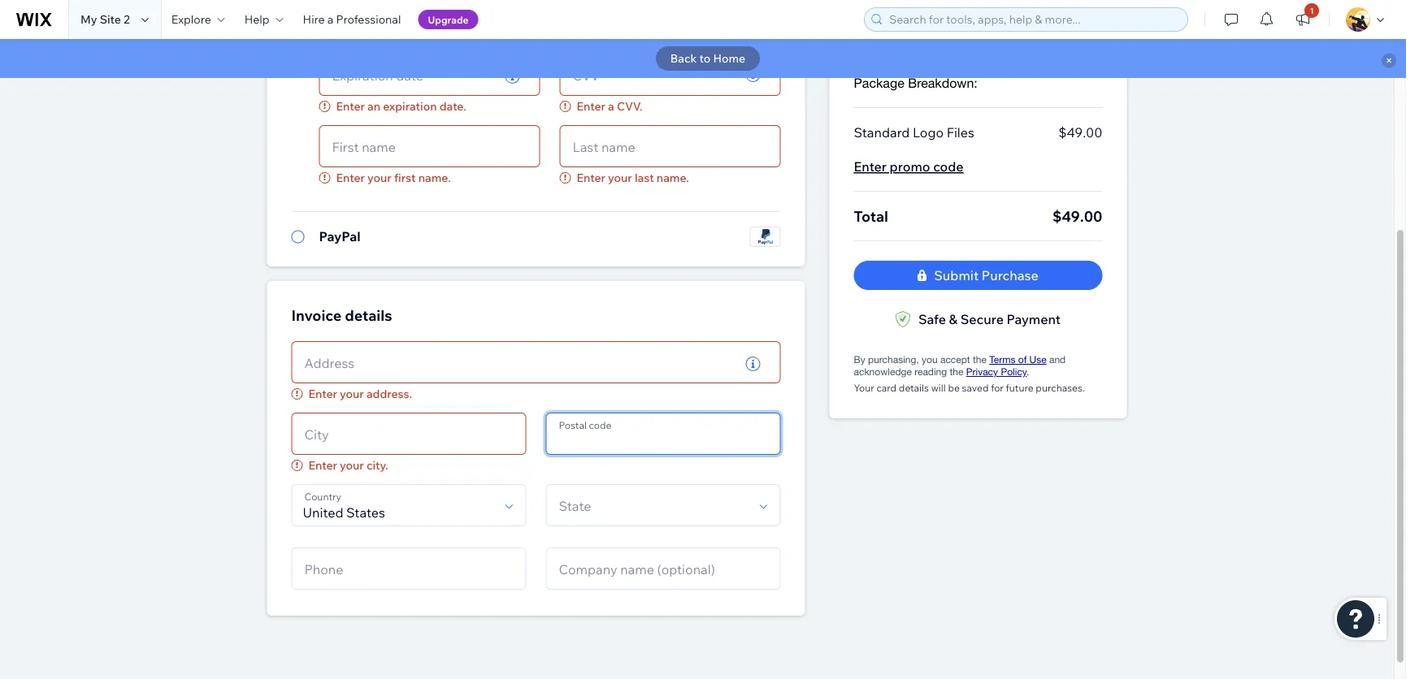 Task type: locate. For each thing, give the bounding box(es) containing it.
Company name text field
[[554, 549, 773, 590]]

privacy
[[966, 367, 998, 378]]

paypal
[[319, 229, 361, 245]]

home
[[713, 51, 746, 65]]

your left the last
[[608, 171, 632, 185]]

your left address.
[[340, 387, 364, 402]]

Search for tools, apps, help & more... field
[[885, 8, 1183, 31]]

enter left an
[[336, 100, 365, 114]]

enter
[[336, 100, 365, 114], [577, 100, 606, 114], [854, 159, 887, 175], [336, 171, 365, 185], [577, 171, 606, 185], [309, 387, 337, 402], [309, 459, 337, 473]]

your for last
[[608, 171, 632, 185]]

help button
[[235, 0, 293, 39]]

purchasing,
[[868, 354, 919, 366]]

will
[[931, 383, 946, 395]]

0 vertical spatial the
[[973, 354, 987, 366]]

saved
[[962, 383, 989, 395]]

1 horizontal spatial the
[[973, 354, 987, 366]]

total
[[854, 207, 889, 226]]

an
[[368, 100, 381, 114]]

submit purchase
[[934, 268, 1039, 284]]

1 horizontal spatial name.
[[657, 171, 689, 185]]

by purchasing, you accept the terms of use
[[854, 354, 1047, 366]]

enter for enter your first name.
[[336, 171, 365, 185]]

0 horizontal spatial the
[[950, 367, 964, 378]]

accept
[[941, 354, 970, 366]]

your left first
[[368, 171, 392, 185]]

expiration
[[383, 100, 437, 114]]

first
[[394, 171, 416, 185]]

enter left cvv.
[[577, 100, 606, 114]]

name. for enter your first name.
[[418, 171, 451, 185]]

1 name. from the left
[[418, 171, 451, 185]]

package
[[854, 76, 905, 91]]

$49.00 for total
[[1053, 207, 1103, 226]]

1
[[1310, 5, 1314, 15]]

1 vertical spatial the
[[950, 367, 964, 378]]

acknowledge
[[854, 367, 912, 378]]

enter left city.
[[309, 459, 337, 473]]

enter left address.
[[309, 387, 337, 402]]

0 vertical spatial $49.00
[[1059, 125, 1103, 141]]

address.
[[367, 387, 412, 402]]

Postal code text field
[[554, 414, 773, 455]]

privacy policy .
[[966, 367, 1030, 378]]

Last name text field
[[568, 126, 773, 167]]

enter inside button
[[854, 159, 887, 175]]

back to home
[[671, 51, 746, 65]]

1 horizontal spatial details
[[899, 383, 929, 395]]

details down reading
[[899, 383, 929, 395]]

my
[[80, 12, 97, 26]]

site
[[100, 12, 121, 26]]

name. right first
[[418, 171, 451, 185]]

enter your first name.
[[336, 171, 451, 185]]

Address text field
[[300, 343, 734, 383]]

name.
[[418, 171, 451, 185], [657, 171, 689, 185]]

help
[[244, 12, 270, 26]]

Phone telephone field
[[300, 549, 518, 590]]

and acknowledge reading the
[[854, 354, 1066, 378]]

to
[[700, 51, 711, 65]]

enter left the last
[[577, 171, 606, 185]]

code
[[933, 159, 964, 175]]

your
[[854, 383, 875, 395]]

your left city.
[[340, 459, 364, 473]]

your
[[368, 171, 392, 185], [608, 171, 632, 185], [340, 387, 364, 402], [340, 459, 364, 473]]

0 vertical spatial a
[[327, 12, 334, 26]]

safe
[[919, 312, 946, 328]]

details right invoice
[[345, 307, 392, 325]]

a
[[327, 12, 334, 26], [608, 100, 615, 114]]

enter down standard
[[854, 159, 887, 175]]

enter for enter your address.
[[309, 387, 337, 402]]

date.
[[440, 100, 466, 114]]

None telephone field
[[327, 55, 493, 96]]

1 horizontal spatial a
[[608, 100, 615, 114]]

a right the hire
[[327, 12, 334, 26]]

city.
[[367, 459, 388, 473]]

card
[[877, 383, 897, 395]]

a left cvv.
[[608, 100, 615, 114]]

enter for enter your last name.
[[577, 171, 606, 185]]

0 horizontal spatial name.
[[418, 171, 451, 185]]

details
[[345, 307, 392, 325], [899, 383, 929, 395]]

$49.00
[[1059, 125, 1103, 141], [1053, 207, 1103, 226]]

your for address.
[[340, 387, 364, 402]]

the inside and acknowledge reading the
[[950, 367, 964, 378]]

future
[[1006, 383, 1034, 395]]

back to home button
[[656, 46, 760, 71]]

First name text field
[[327, 126, 532, 167]]

last
[[635, 171, 654, 185]]

your for first
[[368, 171, 392, 185]]

enter a cvv.
[[577, 100, 643, 114]]

0 horizontal spatial details
[[345, 307, 392, 325]]

hire
[[303, 12, 325, 26]]

1 vertical spatial a
[[608, 100, 615, 114]]

back to home alert
[[0, 39, 1407, 78]]

of
[[1019, 354, 1027, 366]]

0 horizontal spatial a
[[327, 12, 334, 26]]

2 name. from the left
[[657, 171, 689, 185]]

the up privacy
[[973, 354, 987, 366]]

the
[[973, 354, 987, 366], [950, 367, 964, 378]]

by
[[854, 354, 866, 366]]

name. right the last
[[657, 171, 689, 185]]

1 vertical spatial $49.00
[[1053, 207, 1103, 226]]

purchases.
[[1036, 383, 1085, 395]]

upgrade button
[[418, 10, 479, 29]]

the down accept
[[950, 367, 964, 378]]

None field
[[300, 486, 498, 526], [554, 486, 752, 526], [300, 486, 498, 526], [554, 486, 752, 526]]

enter left first
[[336, 171, 365, 185]]



Task type: describe. For each thing, give the bounding box(es) containing it.
professional
[[336, 12, 401, 26]]

enter an expiration date.
[[336, 100, 466, 114]]

privacy policy link
[[966, 367, 1027, 378]]

.
[[1027, 367, 1030, 378]]

cvv.
[[617, 100, 643, 114]]

enter for enter a cvv.
[[577, 100, 606, 114]]

for
[[991, 383, 1004, 395]]

safe & secure payment
[[919, 312, 1061, 328]]

my site 2
[[80, 12, 130, 26]]

City text field
[[300, 414, 518, 455]]

your for city.
[[340, 459, 364, 473]]

package breakdown:
[[854, 76, 978, 91]]

use
[[1030, 354, 1047, 366]]

files
[[947, 125, 975, 141]]

and
[[1050, 354, 1066, 366]]

enter promo code button
[[854, 157, 964, 177]]

2
[[124, 12, 130, 26]]

0 vertical spatial details
[[345, 307, 392, 325]]

policy
[[1001, 367, 1027, 378]]

1 button
[[1285, 0, 1321, 39]]

name. for enter your last name.
[[657, 171, 689, 185]]

enter for enter promo code
[[854, 159, 887, 175]]

enter your address.
[[309, 387, 412, 402]]

promo
[[890, 159, 931, 175]]

terms
[[990, 354, 1016, 366]]

logo
[[913, 125, 944, 141]]

payment
[[1007, 312, 1061, 328]]

upgrade
[[428, 13, 469, 26]]

be
[[948, 383, 960, 395]]

standard logo files
[[854, 125, 975, 141]]

hire a professional
[[303, 12, 401, 26]]

invoice details
[[291, 307, 392, 325]]

enter for enter your city.
[[309, 459, 337, 473]]

&
[[949, 312, 958, 328]]

back
[[671, 51, 697, 65]]

purchase
[[982, 268, 1039, 284]]

hire a professional link
[[293, 0, 411, 39]]

a for cvv.
[[608, 100, 615, 114]]

submit
[[934, 268, 979, 284]]

you
[[922, 354, 938, 366]]

1 vertical spatial details
[[899, 383, 929, 395]]

enter for enter an expiration date.
[[336, 100, 365, 114]]

a for professional
[[327, 12, 334, 26]]

enter promo code
[[854, 159, 964, 175]]

invoice
[[291, 307, 342, 325]]

$49.00 for standard logo files
[[1059, 125, 1103, 141]]

reading
[[915, 367, 947, 378]]

standard
[[854, 125, 910, 141]]

your card details will be saved for future purchases.
[[854, 383, 1085, 395]]

terms of use link
[[990, 354, 1047, 366]]

explore
[[171, 12, 211, 26]]

enter your last name.
[[577, 171, 689, 185]]

enter your city.
[[309, 459, 388, 473]]

secure
[[961, 312, 1004, 328]]

submit purchase button
[[854, 261, 1103, 291]]

breakdown:
[[908, 76, 978, 91]]



Task type: vqa. For each thing, say whether or not it's contained in the screenshot.
Enter your city.'s Enter
yes



